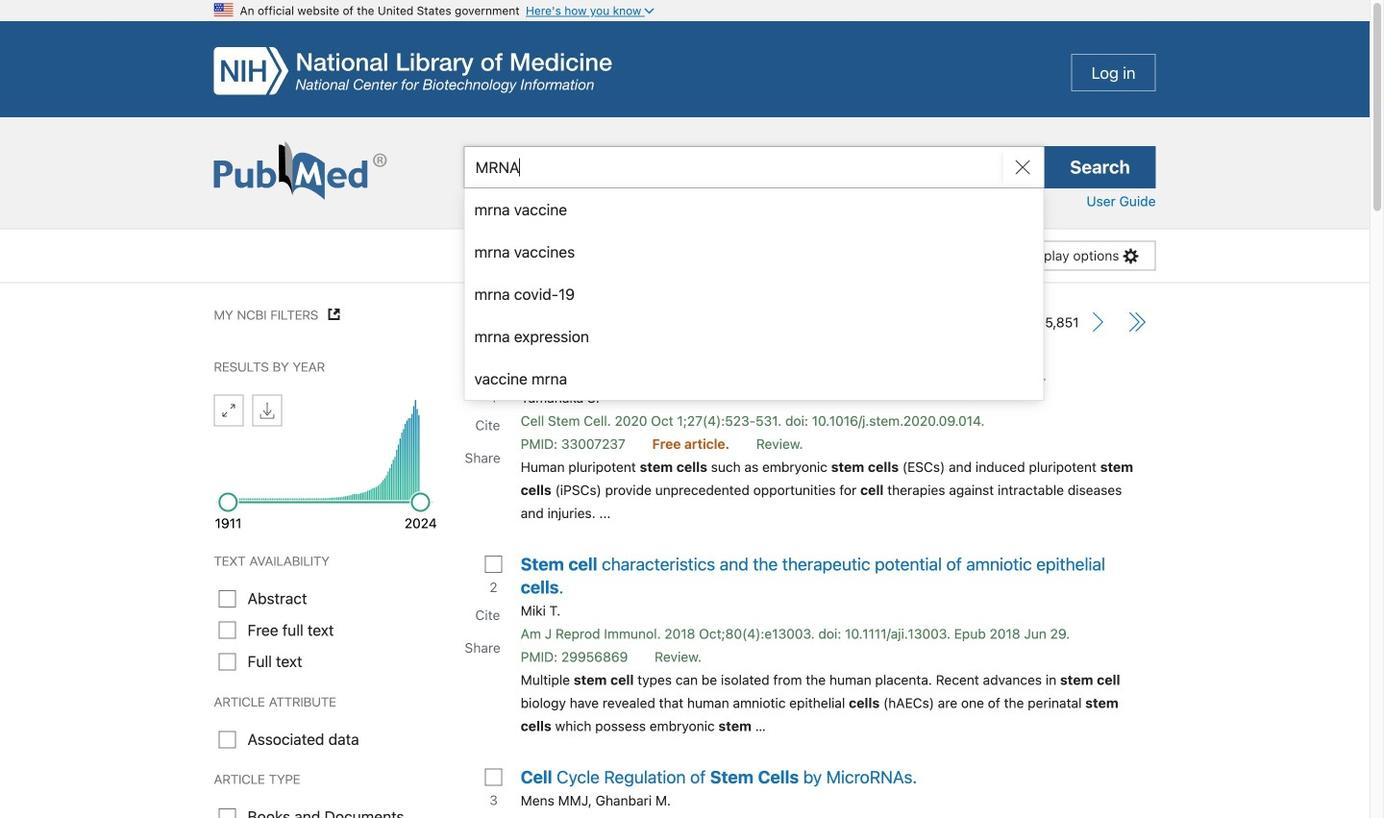 Task type: locate. For each thing, give the bounding box(es) containing it.
page number input number field
[[968, 308, 1009, 336]]

3 option from the top
[[465, 273, 1044, 315]]

option
[[465, 188, 1044, 231], [465, 231, 1044, 273], [465, 273, 1044, 315], [465, 315, 1044, 358], [465, 358, 1044, 400]]

None search field
[[445, 146, 1175, 401]]

None search field
[[0, 117, 1370, 401], [464, 146, 1044, 188], [0, 117, 1370, 401], [464, 146, 1044, 188]]

send to, save, email articles region
[[464, 229, 688, 282]]

last page image
[[1127, 312, 1146, 332]]



Task type: vqa. For each thing, say whether or not it's contained in the screenshot.
fourth option from the bottom
yes



Task type: describe. For each thing, give the bounding box(es) containing it.
filters group
[[214, 550, 435, 818]]

u.s. flag image
[[214, 0, 233, 19]]

2 option from the top
[[465, 231, 1044, 273]]

5 option from the top
[[465, 358, 1044, 400]]

1 option from the top
[[465, 188, 1044, 231]]

pubmed logo image
[[214, 141, 387, 200]]

next page image
[[1089, 312, 1108, 332]]

nih nlm logo image
[[214, 47, 612, 95]]

4 option from the top
[[465, 315, 1044, 358]]



